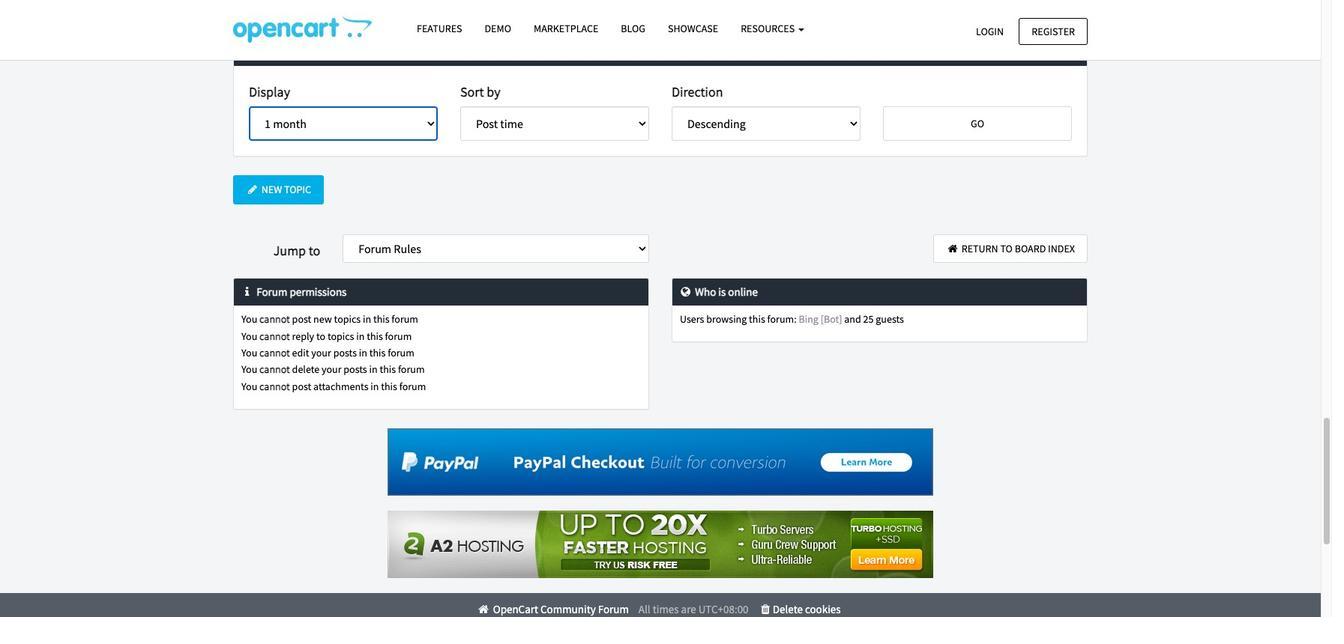 Task type: vqa. For each thing, say whether or not it's contained in the screenshot.
'For'
no



Task type: locate. For each thing, give the bounding box(es) containing it.
blog
[[621, 22, 646, 35]]

display for display options
[[240, 45, 274, 59]]

features link
[[406, 16, 474, 42]]

display left the options
[[240, 45, 274, 59]]

your up attachments
[[322, 363, 342, 377]]

demo
[[485, 22, 511, 35]]

topics down new
[[328, 330, 354, 343]]

index
[[1048, 242, 1075, 256]]

menu bar
[[229, 594, 1088, 618]]

resources link
[[730, 16, 816, 42]]

4 cannot from the top
[[260, 363, 290, 377]]

[bot]
[[821, 313, 843, 326]]

1 vertical spatial your
[[322, 363, 342, 377]]

1 vertical spatial posts
[[344, 363, 367, 377]]

is
[[719, 285, 726, 299]]

0 horizontal spatial forum
[[257, 285, 288, 299]]

sort
[[460, 83, 484, 100]]

post down delete
[[292, 380, 311, 394]]

to inside you cannot post new topics in this forum you cannot reply to topics in this forum you cannot edit your posts in this forum you cannot delete your posts in this forum you cannot post attachments in this forum
[[316, 330, 326, 343]]

home image left return
[[946, 244, 960, 254]]

this
[[373, 313, 390, 326], [749, 313, 766, 326], [367, 330, 383, 343], [370, 346, 386, 360], [380, 363, 396, 377], [381, 380, 397, 394]]

to
[[309, 242, 320, 259], [1001, 242, 1013, 256], [316, 330, 326, 343]]

cannot left delete
[[260, 363, 290, 377]]

your
[[311, 346, 331, 360], [322, 363, 342, 377]]

browsing
[[707, 313, 747, 326]]

1 cannot from the top
[[260, 313, 290, 326]]

2 cannot from the top
[[260, 330, 290, 343]]

to down new
[[316, 330, 326, 343]]

topics
[[334, 313, 361, 326], [328, 330, 354, 343]]

board
[[1015, 242, 1046, 256]]

1 horizontal spatial home image
[[946, 244, 960, 254]]

posts
[[333, 346, 357, 360], [344, 363, 367, 377]]

5 cannot from the top
[[260, 380, 290, 394]]

cannot down the forum permissions
[[260, 313, 290, 326]]

0 horizontal spatial home image
[[477, 604, 491, 615]]

1 vertical spatial home image
[[477, 604, 491, 615]]

1 vertical spatial forum
[[598, 603, 629, 617]]

0 vertical spatial display
[[240, 45, 274, 59]]

forum
[[392, 313, 418, 326], [385, 330, 412, 343], [388, 346, 415, 360], [398, 363, 425, 377], [400, 380, 426, 394]]

marketplace
[[534, 22, 599, 35]]

new topic link
[[233, 176, 324, 205]]

info image
[[240, 287, 254, 298]]

2 you from the top
[[241, 330, 257, 343]]

5 you from the top
[[241, 380, 257, 394]]

globe image
[[679, 287, 693, 298]]

home image for return to board index
[[946, 244, 960, 254]]

1 vertical spatial post
[[292, 380, 311, 394]]

home image inside opencart community forum link
[[477, 604, 491, 615]]

cannot left attachments
[[260, 380, 290, 394]]

in
[[363, 313, 371, 326], [356, 330, 365, 343], [359, 346, 367, 360], [369, 363, 378, 377], [371, 380, 379, 394]]

delete cookies
[[773, 603, 841, 617]]

your right edit at the bottom left of the page
[[311, 346, 331, 360]]

showcase
[[668, 22, 719, 35]]

3 you from the top
[[241, 346, 257, 360]]

showcase link
[[657, 16, 730, 42]]

forum
[[257, 285, 288, 299], [598, 603, 629, 617]]

topics right new
[[334, 313, 361, 326]]

0 vertical spatial post
[[292, 313, 311, 326]]

users
[[680, 313, 705, 326]]

cannot left edit at the bottom left of the page
[[260, 346, 290, 360]]

1 horizontal spatial forum
[[598, 603, 629, 617]]

and
[[845, 313, 862, 326]]

features
[[417, 22, 462, 35]]

display down display options
[[249, 83, 290, 100]]

you
[[241, 313, 257, 326], [241, 330, 257, 343], [241, 346, 257, 360], [241, 363, 257, 377], [241, 380, 257, 394]]

post
[[292, 313, 311, 326], [292, 380, 311, 394]]

to right jump
[[309, 242, 320, 259]]

…
[[1004, 5, 1015, 20]]

display
[[240, 45, 274, 59], [249, 83, 290, 100]]

pencil image
[[246, 185, 259, 195]]

to inside 'link'
[[1001, 242, 1013, 256]]

you cannot post new topics in this forum you cannot reply to topics in this forum you cannot edit your posts in this forum you cannot delete your posts in this forum you cannot post attachments in this forum
[[241, 313, 426, 394]]

forum right info image
[[257, 285, 288, 299]]

new
[[314, 313, 332, 326]]

who is online
[[693, 285, 758, 299]]

0 vertical spatial topics
[[334, 313, 361, 326]]

home image left the opencart
[[477, 604, 491, 615]]

home image inside "return to board index" 'link'
[[946, 244, 960, 254]]

home image
[[946, 244, 960, 254], [477, 604, 491, 615]]

login link
[[964, 18, 1017, 45]]

1 post from the top
[[292, 313, 311, 326]]

bing
[[799, 313, 819, 326]]

who
[[695, 285, 716, 299]]

None submit
[[883, 107, 1072, 141]]

forum left all
[[598, 603, 629, 617]]

post up reply in the left of the page
[[292, 313, 311, 326]]

1 vertical spatial display
[[249, 83, 290, 100]]

0 vertical spatial home image
[[946, 244, 960, 254]]

cannot left reply in the left of the page
[[260, 330, 290, 343]]

to left board at the top right of page
[[1001, 242, 1013, 256]]

jump
[[274, 242, 306, 259]]

guests
[[876, 313, 904, 326]]

by
[[487, 83, 501, 100]]

cannot
[[260, 313, 290, 326], [260, 330, 290, 343], [260, 346, 290, 360], [260, 363, 290, 377], [260, 380, 290, 394]]

forum inside menu bar
[[598, 603, 629, 617]]



Task type: describe. For each thing, give the bounding box(es) containing it.
to for jump
[[309, 242, 320, 259]]

display for display
[[249, 83, 290, 100]]

cookies
[[805, 603, 841, 617]]

3 cannot from the top
[[260, 346, 290, 360]]

marketplace link
[[523, 16, 610, 42]]

jump to
[[274, 242, 320, 259]]

times
[[653, 603, 679, 617]]

community
[[541, 603, 596, 617]]

1 you from the top
[[241, 313, 257, 326]]

are
[[681, 603, 696, 617]]

topic
[[284, 183, 311, 197]]

utc+08:00
[[699, 603, 749, 617]]

forum permissions
[[254, 285, 347, 299]]

all times are utc+08:00
[[639, 603, 749, 617]]

delete
[[292, 363, 320, 377]]

menu bar containing opencart community forum
[[229, 594, 1088, 618]]

opencart
[[493, 603, 538, 617]]

a2 hosting image
[[388, 511, 934, 579]]

1 vertical spatial topics
[[328, 330, 354, 343]]

to for return
[[1001, 242, 1013, 256]]

demo link
[[474, 16, 523, 42]]

return to board index link
[[934, 235, 1088, 263]]

resources
[[741, 22, 797, 35]]

register link
[[1019, 18, 1088, 45]]

reply
[[292, 330, 314, 343]]

return
[[962, 242, 999, 256]]

return to board index
[[960, 242, 1075, 256]]

0 vertical spatial forum
[[257, 285, 288, 299]]

paypal payment gateway image
[[388, 429, 934, 496]]

new
[[262, 183, 282, 197]]

options
[[277, 45, 314, 59]]

0 vertical spatial posts
[[333, 346, 357, 360]]

410
[[1031, 5, 1049, 20]]

forum:
[[768, 313, 797, 326]]

0 vertical spatial your
[[311, 346, 331, 360]]

sort by
[[460, 83, 501, 100]]

25
[[864, 313, 874, 326]]

register
[[1032, 24, 1075, 38]]

blog link
[[610, 16, 657, 42]]

410 button
[[1023, 0, 1057, 26]]

display options
[[240, 45, 314, 59]]

opencart community forum
[[491, 603, 629, 617]]

trash image
[[759, 604, 773, 615]]

online
[[728, 285, 758, 299]]

direction
[[672, 83, 723, 100]]

opencart community forum link
[[477, 603, 629, 617]]

delete cookies link
[[759, 603, 841, 617]]

attachments
[[314, 380, 369, 394]]

home image for opencart community forum
[[477, 604, 491, 615]]

4 you from the top
[[241, 363, 257, 377]]

new topic
[[259, 183, 311, 197]]

edit
[[292, 346, 309, 360]]

permissions
[[290, 285, 347, 299]]

2 post from the top
[[292, 380, 311, 394]]

login
[[976, 24, 1004, 38]]

all
[[639, 603, 651, 617]]

users browsing this forum: bing [bot] and 25 guests
[[680, 313, 904, 326]]

delete
[[773, 603, 803, 617]]



